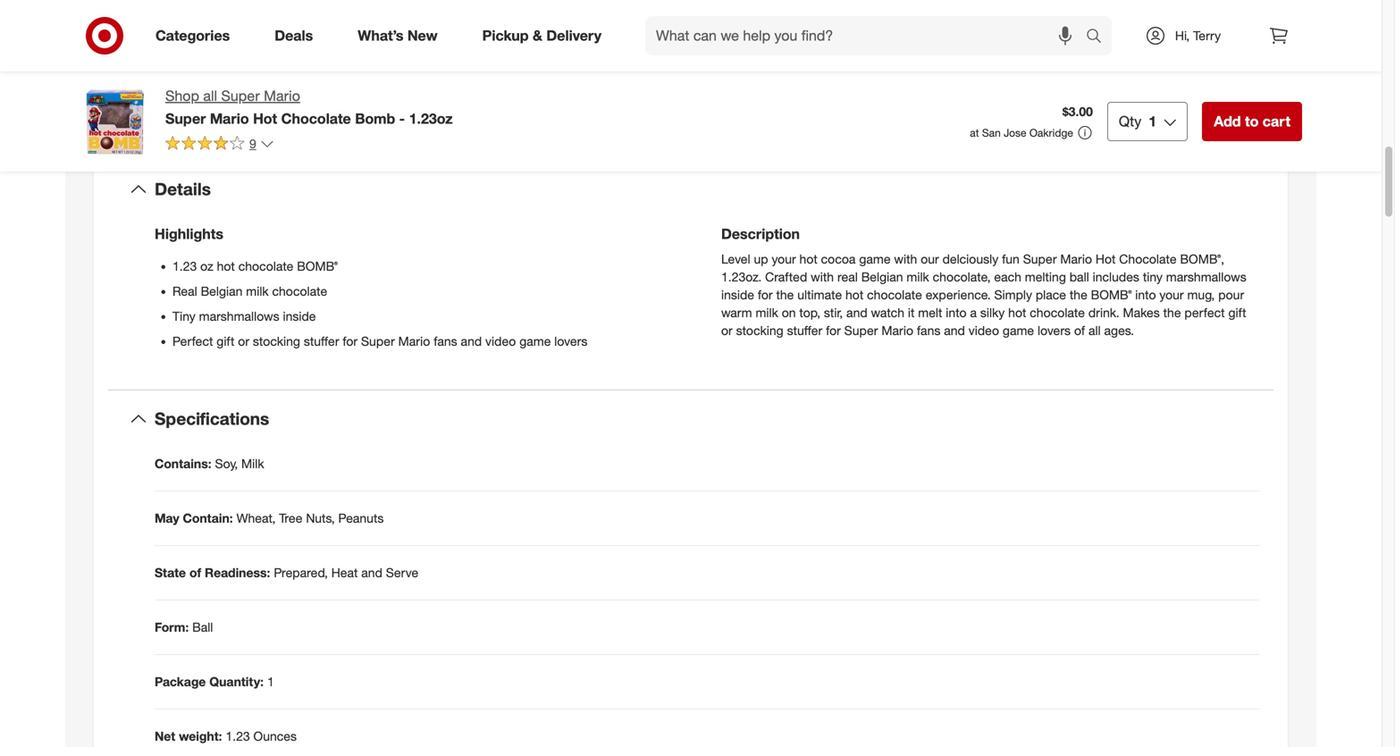 Task type: describe. For each thing, give the bounding box(es) containing it.
perfect
[[1185, 305, 1225, 320]]

bomb® inside the description level up your hot cocoa game with our delciously fun super mario hot chocolate bomb®, 1.23oz. crafted with real belgian milk chocolate, each melting ball includes tiny marshmallows inside for the ultimate hot chocolate experience. simply place the bomb® into your mug, pour warm milk on top, stir,  and watch it melt into a silky hot chocolate drink. makes the perfect gift or stocking stuffer for super mario fans and video game lovers of all ages.
[[1091, 287, 1132, 303]]

melting
[[1025, 269, 1066, 285]]

place
[[1036, 287, 1066, 303]]

0 vertical spatial 1.23
[[172, 258, 197, 274]]

search
[[1078, 29, 1121, 46]]

experience.
[[926, 287, 991, 303]]

add to cart button
[[1202, 102, 1302, 141]]

belgian inside the description level up your hot cocoa game with our delciously fun super mario hot chocolate bomb®, 1.23oz. crafted with real belgian milk chocolate, each melting ball includes tiny marshmallows inside for the ultimate hot chocolate experience. simply place the bomb® into your mug, pour warm milk on top, stir,  and watch it melt into a silky hot chocolate drink. makes the perfect gift or stocking stuffer for super mario fans and video game lovers of all ages.
[[861, 269, 903, 285]]

gift inside the description level up your hot cocoa game with our delciously fun super mario hot chocolate bomb®, 1.23oz. crafted with real belgian milk chocolate, each melting ball includes tiny marshmallows inside for the ultimate hot chocolate experience. simply place the bomb® into your mug, pour warm milk on top, stir,  and watch it melt into a silky hot chocolate drink. makes the perfect gift or stocking stuffer for super mario fans and video game lovers of all ages.
[[1228, 305, 1246, 320]]

tiny marshmallows inside
[[172, 308, 316, 324]]

weight:
[[179, 728, 222, 744]]

1 vertical spatial marshmallows
[[199, 308, 279, 324]]

to
[[1245, 113, 1259, 130]]

details button
[[108, 161, 1274, 218]]

delivery
[[546, 27, 602, 44]]

ball
[[1070, 269, 1089, 285]]

hot down simply
[[1008, 305, 1026, 320]]

a
[[970, 305, 977, 320]]

0 horizontal spatial fans
[[434, 333, 457, 349]]

image of super mario hot chocolate bomb - 1.23oz image
[[80, 86, 151, 157]]

hot inside the description level up your hot cocoa game with our delciously fun super mario hot chocolate bomb®, 1.23oz. crafted with real belgian milk chocolate, each melting ball includes tiny marshmallows inside for the ultimate hot chocolate experience. simply place the bomb® into your mug, pour warm milk on top, stir,  and watch it melt into a silky hot chocolate drink. makes the perfect gift or stocking stuffer for super mario fans and video game lovers of all ages.
[[1096, 251, 1116, 267]]

search button
[[1078, 16, 1121, 59]]

stir,
[[824, 305, 843, 320]]

soy,
[[215, 456, 238, 471]]

ages.
[[1104, 323, 1134, 338]]

0 horizontal spatial belgian
[[201, 283, 243, 299]]

1.23oz.
[[721, 269, 762, 285]]

what's new link
[[343, 16, 460, 55]]

nuts,
[[306, 510, 335, 526]]

video inside the description level up your hot cocoa game with our delciously fun super mario hot chocolate bomb®, 1.23oz. crafted with real belgian milk chocolate, each melting ball includes tiny marshmallows inside for the ultimate hot chocolate experience. simply place the bomb® into your mug, pour warm milk on top, stir,  and watch it melt into a silky hot chocolate drink. makes the perfect gift or stocking stuffer for super mario fans and video game lovers of all ages.
[[969, 323, 999, 338]]

1 horizontal spatial game
[[859, 251, 891, 267]]

highlights
[[155, 225, 223, 243]]

fun
[[1002, 251, 1020, 267]]

1 horizontal spatial 1.23
[[226, 728, 250, 744]]

at san jose oakridge
[[970, 126, 1073, 139]]

what's
[[358, 27, 403, 44]]

marshmallows inside the description level up your hot cocoa game with our delciously fun super mario hot chocolate bomb®, 1.23oz. crafted with real belgian milk chocolate, each melting ball includes tiny marshmallows inside for the ultimate hot chocolate experience. simply place the bomb® into your mug, pour warm milk on top, stir,  and watch it melt into a silky hot chocolate drink. makes the perfect gift or stocking stuffer for super mario fans and video game lovers of all ages.
[[1166, 269, 1247, 285]]

peanuts
[[338, 510, 384, 526]]

stuffer inside the description level up your hot cocoa game with our delciously fun super mario hot chocolate bomb®, 1.23oz. crafted with real belgian milk chocolate, each melting ball includes tiny marshmallows inside for the ultimate hot chocolate experience. simply place the bomb® into your mug, pour warm milk on top, stir,  and watch it melt into a silky hot chocolate drink. makes the perfect gift or stocking stuffer for super mario fans and video game lovers of all ages.
[[787, 323, 822, 338]]

of inside the description level up your hot cocoa game with our delciously fun super mario hot chocolate bomb®, 1.23oz. crafted with real belgian milk chocolate, each melting ball includes tiny marshmallows inside for the ultimate hot chocolate experience. simply place the bomb® into your mug, pour warm milk on top, stir,  and watch it melt into a silky hot chocolate drink. makes the perfect gift or stocking stuffer for super mario fans and video game lovers of all ages.
[[1074, 323, 1085, 338]]

9
[[249, 136, 256, 151]]

tree
[[279, 510, 302, 526]]

simply
[[994, 287, 1032, 303]]

at
[[970, 126, 979, 139]]

shop all super mario super mario hot chocolate bomb - 1.23oz
[[165, 87, 453, 127]]

pickup & delivery link
[[467, 16, 624, 55]]

shop
[[165, 87, 199, 105]]

0 horizontal spatial video
[[485, 333, 516, 349]]

on
[[782, 305, 796, 320]]

categories
[[156, 27, 230, 44]]

contains:
[[155, 456, 211, 471]]

$3.00
[[1063, 104, 1093, 119]]

it
[[908, 305, 915, 320]]

chocolate,
[[933, 269, 991, 285]]

bomb
[[355, 110, 395, 127]]

pickup & delivery
[[482, 27, 602, 44]]

description
[[721, 225, 800, 243]]

perfect gift or stocking stuffer for super mario fans and video game lovers
[[172, 333, 588, 349]]

warm
[[721, 305, 752, 320]]

categories link
[[140, 16, 252, 55]]

0 vertical spatial your
[[772, 251, 796, 267]]

eligible
[[748, 5, 794, 22]]

0 horizontal spatial lovers
[[554, 333, 588, 349]]

bomb®,
[[1180, 251, 1225, 267]]

oz
[[200, 258, 213, 274]]

2 horizontal spatial the
[[1163, 305, 1181, 320]]

net
[[155, 728, 175, 744]]

image gallery element
[[80, 0, 669, 64]]

perfect
[[172, 333, 213, 349]]

state of readiness: prepared, heat and serve
[[155, 565, 418, 580]]

description level up your hot cocoa game with our delciously fun super mario hot chocolate bomb®, 1.23oz. crafted with real belgian milk chocolate, each melting ball includes tiny marshmallows inside for the ultimate hot chocolate experience. simply place the bomb® into your mug, pour warm milk on top, stir,  and watch it melt into a silky hot chocolate drink. makes the perfect gift or stocking stuffer for super mario fans and video game lovers of all ages.
[[721, 225, 1247, 338]]

prepared,
[[274, 565, 328, 580]]

package quantity: 1
[[155, 674, 274, 690]]

registries
[[819, 5, 878, 22]]

contains: soy, milk
[[155, 456, 264, 471]]

show
[[313, 35, 349, 53]]

show more images
[[313, 35, 436, 53]]

mug,
[[1187, 287, 1215, 303]]

ounces
[[253, 728, 297, 744]]

chocolate down 1.23 oz hot chocolate bomb®
[[272, 283, 327, 299]]

0 vertical spatial 1
[[1149, 113, 1157, 130]]

pickup
[[482, 27, 529, 44]]

deals link
[[259, 16, 335, 55]]

jose
[[1004, 126, 1027, 139]]

inside inside the description level up your hot cocoa game with our delciously fun super mario hot chocolate bomb®, 1.23oz. crafted with real belgian milk chocolate, each melting ball includes tiny marshmallows inside for the ultimate hot chocolate experience. simply place the bomb® into your mug, pour warm milk on top, stir,  and watch it melt into a silky hot chocolate drink. makes the perfect gift or stocking stuffer for super mario fans and video game lovers of all ages.
[[721, 287, 754, 303]]

oakridge
[[1030, 126, 1073, 139]]

melt
[[918, 305, 942, 320]]

0 horizontal spatial with
[[811, 269, 834, 285]]

1.23 oz hot chocolate bomb®
[[172, 258, 338, 274]]

1 horizontal spatial with
[[894, 251, 917, 267]]

hot inside the shop all super mario super mario hot chocolate bomb - 1.23oz
[[253, 110, 277, 127]]

serve
[[386, 565, 418, 580]]

1 vertical spatial into
[[946, 305, 967, 320]]

cocoa
[[821, 251, 856, 267]]

more
[[353, 35, 386, 53]]

silky
[[980, 305, 1005, 320]]

level
[[721, 251, 750, 267]]

details
[[155, 179, 211, 200]]

0 horizontal spatial stocking
[[253, 333, 300, 349]]

chocolate up watch
[[867, 287, 922, 303]]

contain:
[[183, 510, 233, 526]]

What can we help you find? suggestions appear below search field
[[645, 16, 1090, 55]]



Task type: vqa. For each thing, say whether or not it's contained in the screenshot.
saved offers
no



Task type: locate. For each thing, give the bounding box(es) containing it.
belgian right real
[[861, 269, 903, 285]]

our
[[921, 251, 939, 267]]

1 horizontal spatial chocolate
[[1119, 251, 1177, 267]]

chocolate
[[238, 258, 293, 274], [272, 283, 327, 299], [867, 287, 922, 303], [1030, 305, 1085, 320]]

the down crafted
[[776, 287, 794, 303]]

specifications button
[[108, 391, 1274, 448]]

into left a at the top right of page
[[946, 305, 967, 320]]

1 horizontal spatial fans
[[917, 323, 941, 338]]

1 vertical spatial chocolate
[[1119, 251, 1177, 267]]

qty 1
[[1119, 113, 1157, 130]]

milk down our
[[907, 269, 929, 285]]

all inside the shop all super mario super mario hot chocolate bomb - 1.23oz
[[203, 87, 217, 105]]

1 right qty
[[1149, 113, 1157, 130]]

quantity:
[[209, 674, 264, 690]]

gift down tiny marshmallows inside
[[217, 333, 235, 349]]

1 horizontal spatial lovers
[[1038, 323, 1071, 338]]

specifications
[[155, 409, 269, 429]]

9 link
[[165, 135, 274, 155]]

1 vertical spatial all
[[1089, 323, 1101, 338]]

1 vertical spatial 1.23
[[226, 728, 250, 744]]

0 vertical spatial hot
[[253, 110, 277, 127]]

milk down 1.23 oz hot chocolate bomb®
[[246, 283, 269, 299]]

0 horizontal spatial 1
[[267, 674, 274, 690]]

what's new
[[358, 27, 438, 44]]

1.23oz
[[409, 110, 453, 127]]

or down warm
[[721, 323, 733, 338]]

1 vertical spatial inside
[[283, 308, 316, 324]]

chocolate down the place
[[1030, 305, 1085, 320]]

1.23 left oz at the top
[[172, 258, 197, 274]]

1 horizontal spatial of
[[1074, 323, 1085, 338]]

san
[[982, 126, 1001, 139]]

state
[[155, 565, 186, 580]]

milk left on
[[756, 305, 778, 320]]

inside up warm
[[721, 287, 754, 303]]

0 horizontal spatial your
[[772, 251, 796, 267]]

or down tiny marshmallows inside
[[238, 333, 249, 349]]

1 vertical spatial your
[[1160, 287, 1184, 303]]

all
[[203, 87, 217, 105], [1089, 323, 1101, 338]]

0 horizontal spatial bomb®
[[297, 258, 338, 274]]

marshmallows
[[1166, 269, 1247, 285], [199, 308, 279, 324]]

1 horizontal spatial milk
[[756, 305, 778, 320]]

drink.
[[1088, 305, 1120, 320]]

stocking inside the description level up your hot cocoa game with our delciously fun super mario hot chocolate bomb®, 1.23oz. crafted with real belgian milk chocolate, each melting ball includes tiny marshmallows inside for the ultimate hot chocolate experience. simply place the bomb® into your mug, pour warm milk on top, stir,  and watch it melt into a silky hot chocolate drink. makes the perfect gift or stocking stuffer for super mario fans and video game lovers of all ages.
[[736, 323, 784, 338]]

hi,
[[1175, 28, 1190, 43]]

all right shop
[[203, 87, 217, 105]]

1 vertical spatial 1
[[267, 674, 274, 690]]

your down tiny
[[1160, 287, 1184, 303]]

hot up includes
[[1096, 251, 1116, 267]]

1 horizontal spatial the
[[1070, 287, 1088, 303]]

marshmallows down real belgian milk chocolate
[[199, 308, 279, 324]]

0 vertical spatial of
[[1074, 323, 1085, 338]]

0 horizontal spatial chocolate
[[281, 110, 351, 127]]

1 horizontal spatial marshmallows
[[1166, 269, 1247, 285]]

lovers inside the description level up your hot cocoa game with our delciously fun super mario hot chocolate bomb®, 1.23oz. crafted with real belgian milk chocolate, each melting ball includes tiny marshmallows inside for the ultimate hot chocolate experience. simply place the bomb® into your mug, pour warm milk on top, stir,  and watch it melt into a silky hot chocolate drink. makes the perfect gift or stocking stuffer for super mario fans and video game lovers of all ages.
[[1038, 323, 1071, 338]]

stocking down tiny marshmallows inside
[[253, 333, 300, 349]]

top,
[[799, 305, 821, 320]]

bomb®
[[297, 258, 338, 274], [1091, 287, 1132, 303]]

your up crafted
[[772, 251, 796, 267]]

1 horizontal spatial or
[[721, 323, 733, 338]]

0 vertical spatial inside
[[721, 287, 754, 303]]

crafted
[[765, 269, 807, 285]]

1 vertical spatial with
[[811, 269, 834, 285]]

real
[[172, 283, 197, 299]]

form: ball
[[155, 619, 213, 635]]

or inside the description level up your hot cocoa game with our delciously fun super mario hot chocolate bomb®, 1.23oz. crafted with real belgian milk chocolate, each melting ball includes tiny marshmallows inside for the ultimate hot chocolate experience. simply place the bomb® into your mug, pour warm milk on top, stir,  and watch it melt into a silky hot chocolate drink. makes the perfect gift or stocking stuffer for super mario fans and video game lovers of all ages.
[[721, 323, 733, 338]]

mario
[[264, 87, 300, 105], [210, 110, 249, 127], [1060, 251, 1092, 267], [882, 323, 913, 338], [398, 333, 430, 349]]

2 horizontal spatial milk
[[907, 269, 929, 285]]

for
[[798, 5, 815, 22], [758, 287, 773, 303], [826, 323, 841, 338], [343, 333, 358, 349]]

package
[[155, 674, 206, 690]]

chocolate left bomb
[[281, 110, 351, 127]]

chocolate inside the description level up your hot cocoa game with our delciously fun super mario hot chocolate bomb®, 1.23oz. crafted with real belgian milk chocolate, each melting ball includes tiny marshmallows inside for the ultimate hot chocolate experience. simply place the bomb® into your mug, pour warm milk on top, stir,  and watch it melt into a silky hot chocolate drink. makes the perfect gift or stocking stuffer for super mario fans and video game lovers of all ages.
[[1119, 251, 1177, 267]]

lovers
[[1038, 323, 1071, 338], [554, 333, 588, 349]]

gift
[[1228, 305, 1246, 320], [217, 333, 235, 349]]

up
[[754, 251, 768, 267]]

1
[[1149, 113, 1157, 130], [267, 674, 274, 690]]

chocolate
[[281, 110, 351, 127], [1119, 251, 1177, 267]]

0 horizontal spatial the
[[776, 287, 794, 303]]

the down the ball
[[1070, 287, 1088, 303]]

0 horizontal spatial marshmallows
[[199, 308, 279, 324]]

0 vertical spatial chocolate
[[281, 110, 351, 127]]

bomb® up real belgian milk chocolate
[[297, 258, 338, 274]]

belgian
[[861, 269, 903, 285], [201, 283, 243, 299]]

1 horizontal spatial belgian
[[861, 269, 903, 285]]

&
[[533, 27, 542, 44]]

hot down real
[[846, 287, 864, 303]]

delciously
[[943, 251, 999, 267]]

hot up crafted
[[800, 251, 818, 267]]

each
[[994, 269, 1022, 285]]

tiny
[[1143, 269, 1163, 285]]

inside down real belgian milk chocolate
[[283, 308, 316, 324]]

cart
[[1263, 113, 1291, 130]]

2 horizontal spatial game
[[1003, 323, 1034, 338]]

gift down pour
[[1228, 305, 1246, 320]]

1 horizontal spatial stocking
[[736, 323, 784, 338]]

the right makes
[[1163, 305, 1181, 320]]

1 vertical spatial gift
[[217, 333, 235, 349]]

1 horizontal spatial all
[[1089, 323, 1101, 338]]

1.23 left ounces
[[226, 728, 250, 744]]

ultimate
[[797, 287, 842, 303]]

wheat,
[[236, 510, 276, 526]]

of
[[1074, 323, 1085, 338], [189, 565, 201, 580]]

chocolate up tiny
[[1119, 251, 1177, 267]]

all inside the description level up your hot cocoa game with our delciously fun super mario hot chocolate bomb®, 1.23oz. crafted with real belgian milk chocolate, each melting ball includes tiny marshmallows inside for the ultimate hot chocolate experience. simply place the bomb® into your mug, pour warm milk on top, stir,  and watch it melt into a silky hot chocolate drink. makes the perfect gift or stocking stuffer for super mario fans and video game lovers of all ages.
[[1089, 323, 1101, 338]]

game
[[859, 251, 891, 267], [1003, 323, 1034, 338], [519, 333, 551, 349]]

includes
[[1093, 269, 1139, 285]]

super
[[221, 87, 260, 105], [165, 110, 206, 127], [1023, 251, 1057, 267], [844, 323, 878, 338], [361, 333, 395, 349]]

1 horizontal spatial into
[[1135, 287, 1156, 303]]

fans inside the description level up your hot cocoa game with our delciously fun super mario hot chocolate bomb®, 1.23oz. crafted with real belgian milk chocolate, each melting ball includes tiny marshmallows inside for the ultimate hot chocolate experience. simply place the bomb® into your mug, pour warm milk on top, stir,  and watch it melt into a silky hot chocolate drink. makes the perfect gift or stocking stuffer for super mario fans and video game lovers of all ages.
[[917, 323, 941, 338]]

0 vertical spatial gift
[[1228, 305, 1246, 320]]

hot up 9
[[253, 110, 277, 127]]

1 horizontal spatial gift
[[1228, 305, 1246, 320]]

1.23
[[172, 258, 197, 274], [226, 728, 250, 744]]

or
[[721, 323, 733, 338], [238, 333, 249, 349]]

video
[[969, 323, 999, 338], [485, 333, 516, 349]]

add to cart
[[1214, 113, 1291, 130]]

0 horizontal spatial or
[[238, 333, 249, 349]]

show more images button
[[301, 25, 448, 64]]

0 horizontal spatial gift
[[217, 333, 235, 349]]

0 vertical spatial marshmallows
[[1166, 269, 1247, 285]]

0 horizontal spatial of
[[189, 565, 201, 580]]

0 horizontal spatial all
[[203, 87, 217, 105]]

hot
[[253, 110, 277, 127], [1096, 251, 1116, 267]]

1 horizontal spatial video
[[969, 323, 999, 338]]

new
[[407, 27, 438, 44]]

qty
[[1119, 113, 1142, 130]]

may
[[155, 510, 179, 526]]

0 vertical spatial with
[[894, 251, 917, 267]]

heat
[[331, 565, 358, 580]]

1 vertical spatial of
[[189, 565, 201, 580]]

into
[[1135, 287, 1156, 303], [946, 305, 967, 320]]

chocolate up real belgian milk chocolate
[[238, 258, 293, 274]]

0 horizontal spatial 1.23
[[172, 258, 197, 274]]

all down drink.
[[1089, 323, 1101, 338]]

1 horizontal spatial 1
[[1149, 113, 1157, 130]]

stuffer
[[787, 323, 822, 338], [304, 333, 339, 349]]

1 vertical spatial hot
[[1096, 251, 1116, 267]]

real
[[837, 269, 858, 285]]

1 horizontal spatial your
[[1160, 287, 1184, 303]]

0 vertical spatial all
[[203, 87, 217, 105]]

1 right quantity:
[[267, 674, 274, 690]]

of left ages.
[[1074, 323, 1085, 338]]

with up ultimate
[[811, 269, 834, 285]]

0 horizontal spatial milk
[[246, 283, 269, 299]]

0 horizontal spatial hot
[[253, 110, 277, 127]]

stocking down warm
[[736, 323, 784, 338]]

images
[[390, 35, 436, 53]]

1 horizontal spatial stuffer
[[787, 323, 822, 338]]

and
[[846, 305, 868, 320], [944, 323, 965, 338], [461, 333, 482, 349], [361, 565, 382, 580]]

1 horizontal spatial bomb®
[[1091, 287, 1132, 303]]

0 vertical spatial bomb®
[[297, 258, 338, 274]]

into up makes
[[1135, 287, 1156, 303]]

watch
[[871, 305, 904, 320]]

form:
[[155, 619, 189, 635]]

terry
[[1193, 28, 1221, 43]]

add
[[1214, 113, 1241, 130]]

ball
[[192, 619, 213, 635]]

0 horizontal spatial stuffer
[[304, 333, 339, 349]]

1 horizontal spatial inside
[[721, 287, 754, 303]]

belgian down oz at the top
[[201, 283, 243, 299]]

-
[[399, 110, 405, 127]]

0 horizontal spatial into
[[946, 305, 967, 320]]

the
[[776, 287, 794, 303], [1070, 287, 1088, 303], [1163, 305, 1181, 320]]

with left our
[[894, 251, 917, 267]]

stuffer down top,
[[787, 323, 822, 338]]

milk
[[907, 269, 929, 285], [246, 283, 269, 299], [756, 305, 778, 320]]

stuffer down tiny marshmallows inside
[[304, 333, 339, 349]]

marshmallows down bomb®,
[[1166, 269, 1247, 285]]

with
[[894, 251, 917, 267], [811, 269, 834, 285]]

chocolate inside the shop all super mario super mario hot chocolate bomb - 1.23oz
[[281, 110, 351, 127]]

tiny
[[172, 308, 196, 324]]

1 horizontal spatial hot
[[1096, 251, 1116, 267]]

0 vertical spatial into
[[1135, 287, 1156, 303]]

bomb® down includes
[[1091, 287, 1132, 303]]

of right state
[[189, 565, 201, 580]]

milk
[[241, 456, 264, 471]]

1 vertical spatial bomb®
[[1091, 287, 1132, 303]]

0 horizontal spatial inside
[[283, 308, 316, 324]]

hot right oz at the top
[[217, 258, 235, 274]]

0 horizontal spatial game
[[519, 333, 551, 349]]



